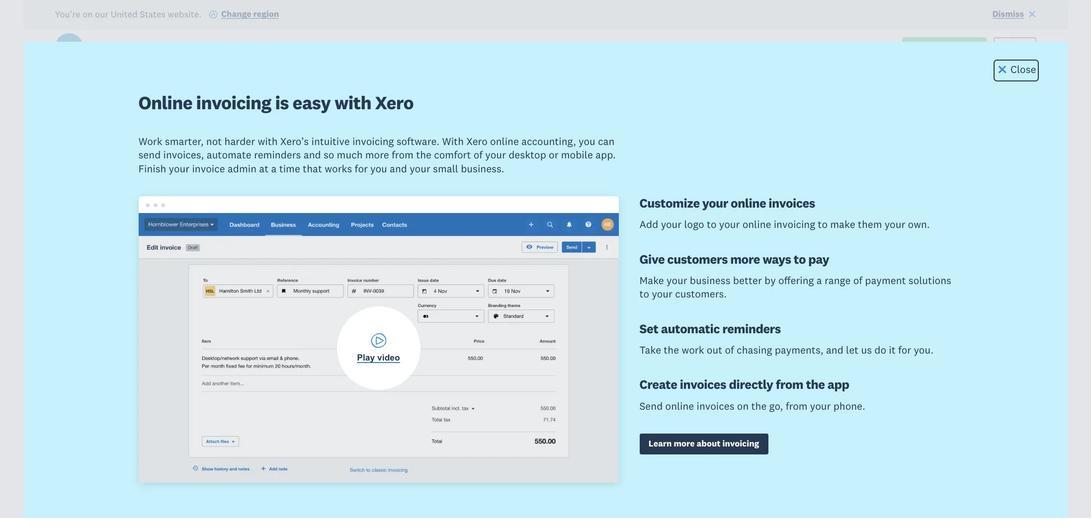 Task type: describe. For each thing, give the bounding box(es) containing it.
business
[[690, 274, 731, 288]]

1 vertical spatial reminders
[[723, 321, 781, 337]]

0 vertical spatial quotes
[[625, 378, 683, 401]]

2 vertical spatial of
[[725, 344, 735, 357]]

add your logo to your online invoicing to make them your own.
[[640, 218, 931, 231]]

safe and secure
[[741, 183, 814, 196]]

change
[[221, 8, 252, 19]]

work smarter, not harder with xero's intuitive invoicing software. with xero online accounting, you can send invoices, automate reminders and so much more from the comfort of your desktop or mobile app. finish your invoice admin at a time that works for you and your small business.
[[139, 135, 616, 175]]

try xero for free
[[912, 42, 978, 52]]

view
[[278, 210, 297, 221]]

harder
[[225, 135, 255, 148]]

desktop
[[509, 148, 547, 162]]

us
[[862, 344, 873, 357]]

customers,
[[637, 407, 689, 421]]

customers.
[[676, 288, 727, 301]]

online down create
[[666, 400, 695, 413]]

in for log
[[1020, 42, 1028, 52]]

learn more about invoicing link
[[640, 434, 769, 455]]

automate
[[207, 148, 252, 162]]

small
[[433, 162, 459, 175]]

quotes
[[485, 469, 514, 480]]

online invoicing button
[[473, 449, 550, 462]]

and left let
[[827, 344, 844, 357]]

all
[[299, 210, 310, 221]]

states
[[140, 8, 166, 19]]

admin
[[228, 162, 257, 175]]

invoice
[[192, 162, 225, 175]]

your left own.
[[885, 218, 906, 231]]

work
[[682, 344, 705, 357]]

with for harder
[[258, 135, 278, 148]]

your down make
[[652, 288, 673, 301]]

buy
[[148, 210, 163, 221]]

out
[[707, 344, 723, 357]]

for inside the 'work smarter, not harder with xero's intuitive invoicing software. with xero online accounting, you can send invoices, automate reminders and so much more from the comfort of your desktop or mobile app. finish your invoice admin at a time that works for you and your small business.'
[[355, 162, 368, 175]]

pay
[[809, 251, 830, 267]]

reminders inside the 'work smarter, not harder with xero's intuitive invoicing software. with xero online accounting, you can send invoices, automate reminders and so much more from the comfort of your desktop or mobile app. finish your invoice admin at a time that works for you and your small business.'
[[254, 148, 301, 162]]

online invoicing region
[[0, 0, 1092, 519]]

online down safe
[[743, 218, 772, 231]]

with
[[442, 135, 464, 148]]

payments,
[[775, 344, 824, 357]]

give customers more ways to pay
[[640, 251, 830, 267]]

payment inside send online invoices and quotes to customers, plus add a payment service.
[[742, 407, 783, 421]]

safe
[[741, 183, 761, 196]]

logo
[[685, 218, 705, 231]]

invoices inside send online invoices and quotes to customers, plus add a payment service.
[[530, 407, 568, 421]]

the inside the 'work smarter, not harder with xero's intuitive invoicing software. with xero online accounting, you can send invoices, automate reminders and so much more from the comfort of your desktop or mobile app. finish your invoice admin at a time that works for you and your small business.'
[[416, 148, 432, 162]]

dismiss
[[993, 8, 1025, 19]]

invoicing inside button
[[513, 449, 550, 460]]

business.
[[461, 162, 505, 175]]

send online invoices on the go, from your phone.
[[640, 400, 866, 413]]

free
[[962, 42, 978, 52]]

and right safe
[[764, 183, 781, 196]]

you.
[[915, 344, 934, 357]]

send online invoices and quotes to customers, plus add a payment service.
[[473, 407, 783, 434]]

and down software.
[[390, 162, 407, 175]]

established
[[139, 99, 362, 151]]

automatic
[[661, 321, 720, 337]]

0 horizontal spatial you
[[371, 162, 387, 175]]

0 vertical spatial on
[[83, 8, 93, 19]]

do
[[875, 344, 887, 357]]

much
[[337, 148, 363, 162]]

by
[[765, 274, 776, 288]]

own.
[[909, 218, 931, 231]]

send
[[139, 148, 161, 162]]

pricing
[[182, 41, 210, 53]]

to left pay
[[794, 251, 806, 267]]

included
[[306, 315, 401, 345]]

1 vertical spatial plan
[[605, 315, 654, 345]]

send for send invoices and quotes
[[473, 378, 515, 401]]

and up send online invoices and quotes to customers, plus add a payment service.
[[590, 378, 622, 401]]

create
[[640, 377, 678, 393]]

log in
[[1003, 42, 1028, 52]]

secure
[[784, 183, 814, 196]]

your left small
[[410, 162, 431, 175]]

log
[[1003, 42, 1018, 52]]

make
[[831, 218, 856, 231]]

2 vertical spatial from
[[786, 400, 808, 413]]

play
[[357, 353, 375, 363]]

mobile
[[561, 148, 593, 162]]

learn
[[649, 439, 672, 450]]

make
[[640, 274, 664, 288]]

for right it
[[899, 344, 912, 357]]

online up add your logo to your online invoicing to make them your own.
[[731, 195, 767, 211]]

to right logo
[[707, 218, 717, 231]]

online for online invoicing
[[485, 449, 511, 460]]

you're on our united states website.
[[55, 8, 202, 19]]

them
[[858, 218, 883, 231]]

in for included
[[406, 315, 426, 345]]

to inside make your business better by offering a range of payment solutions to your customers.
[[640, 288, 650, 301]]

create invoices directly from the app
[[640, 377, 850, 393]]

log in link
[[994, 37, 1037, 58]]

your up logo
[[703, 195, 729, 211]]

view all plans link
[[278, 210, 334, 223]]

phone.
[[834, 400, 866, 413]]

website.
[[168, 8, 202, 19]]

is
[[275, 91, 289, 114]]

offering
[[779, 274, 815, 288]]

directly
[[729, 377, 774, 393]]

accounting,
[[522, 135, 576, 148]]

invoices,
[[163, 148, 204, 162]]

2 vertical spatial established
[[473, 315, 600, 345]]

our
[[95, 8, 109, 19]]

time
[[279, 162, 300, 175]]

at
[[259, 162, 269, 175]]

online for online invoicing is easy with xero
[[139, 91, 192, 114]]



Task type: vqa. For each thing, say whether or not it's contained in the screenshot.
the established
yes



Task type: locate. For each thing, give the bounding box(es) containing it.
from
[[392, 148, 414, 162], [776, 377, 804, 393], [786, 400, 808, 413]]

online up desktop
[[491, 135, 519, 148]]

0 horizontal spatial quotes
[[590, 407, 622, 421]]

a inside send online invoices and quotes to customers, plus add a payment service.
[[734, 407, 740, 421]]

with inside the 'work smarter, not harder with xero's intuitive invoicing software. with xero online accounting, you can send invoices, automate reminders and so much more from the comfort of your desktop or mobile app. finish your invoice admin at a time that works for you and your small business.'
[[258, 135, 278, 148]]

established inside buy the established plan link
[[180, 210, 228, 221]]

quotes down send invoices and quotes at the bottom
[[590, 407, 622, 421]]

online inside 'region'
[[139, 91, 192, 114]]

from down software.
[[392, 148, 414, 162]]

0 horizontal spatial xero
[[375, 91, 414, 114]]

2 vertical spatial xero
[[467, 135, 488, 148]]

better
[[734, 274, 762, 288]]

quotes up customers,
[[625, 378, 683, 401]]

easy
[[293, 91, 331, 114]]

customers
[[668, 251, 728, 267]]

a right "add"
[[734, 407, 740, 421]]

smarter,
[[165, 135, 204, 148]]

1 vertical spatial you
[[371, 162, 387, 175]]

more up better
[[731, 251, 761, 267]]

take
[[640, 344, 662, 357]]

online up 'work'
[[139, 91, 192, 114]]

1 horizontal spatial reminders
[[723, 321, 781, 337]]

established for the
[[180, 210, 228, 221]]

from right go,
[[786, 400, 808, 413]]

on left our
[[83, 8, 93, 19]]

1 vertical spatial online
[[485, 449, 511, 460]]

1 vertical spatial more
[[731, 251, 761, 267]]

to down make
[[640, 288, 650, 301]]

1 vertical spatial established
[[180, 210, 228, 221]]

in inside "link"
[[1020, 42, 1028, 52]]

united
[[111, 8, 138, 19]]

region
[[253, 8, 279, 19]]

1 vertical spatial quotes
[[590, 407, 622, 421]]

works
[[325, 162, 352, 175]]

1 vertical spatial in
[[406, 315, 426, 345]]

set automatic reminders
[[640, 321, 781, 337]]

your right make
[[667, 274, 688, 288]]

payment down directly
[[742, 407, 783, 421]]

xero up software.
[[375, 91, 414, 114]]

online up quotes
[[485, 449, 511, 460]]

0 vertical spatial plan
[[230, 210, 248, 221]]

from up go,
[[776, 377, 804, 393]]

1 horizontal spatial you
[[579, 135, 596, 148]]

solutions
[[909, 274, 952, 288]]

invoicing up quotes
[[513, 449, 550, 460]]

your up business.
[[486, 148, 506, 162]]

to left customers,
[[625, 407, 635, 421]]

1 vertical spatial xero
[[375, 91, 414, 114]]

about
[[697, 439, 721, 450]]

a inside make your business better by offering a range of payment solutions to your customers.
[[817, 274, 823, 288]]

0 horizontal spatial online
[[139, 91, 192, 114]]

1 vertical spatial a
[[817, 274, 823, 288]]

reminders up 'time'
[[254, 148, 301, 162]]

make your business better by offering a range of payment solutions to your customers.
[[640, 274, 952, 301]]

close
[[1011, 63, 1037, 76]]

and
[[304, 148, 321, 162], [390, 162, 407, 175], [764, 183, 781, 196], [827, 344, 844, 357], [590, 378, 622, 401], [570, 407, 588, 421]]

1 horizontal spatial a
[[734, 407, 740, 421]]

ways
[[763, 251, 792, 267]]

take the work out of chasing payments, and let us do it for you.
[[640, 344, 934, 357]]

let
[[847, 344, 859, 357]]

plan
[[230, 210, 248, 221], [605, 315, 654, 345]]

for left free
[[948, 42, 960, 52]]

a inside the 'work smarter, not harder with xero's intuitive invoicing software. with xero online accounting, you can send invoices, automate reminders and so much more from the comfort of your desktop or mobile app. finish your invoice admin at a time that works for you and your small business.'
[[271, 162, 277, 175]]

0 vertical spatial xero
[[928, 42, 946, 52]]

0 vertical spatial from
[[392, 148, 414, 162]]

a right at
[[271, 162, 277, 175]]

2 horizontal spatial xero
[[928, 42, 946, 52]]

1 vertical spatial with
[[258, 135, 278, 148]]

dismiss button
[[993, 8, 1037, 22]]

app.
[[596, 148, 616, 162]]

your down app
[[811, 400, 831, 413]]

xero homepage image
[[55, 33, 83, 61]]

quotes inside send online invoices and quotes to customers, plus add a payment service.
[[590, 407, 622, 421]]

more right much
[[366, 148, 389, 162]]

1 horizontal spatial more
[[674, 439, 695, 450]]

xero inside the 'work smarter, not harder with xero's intuitive invoicing software. with xero online accounting, you can send invoices, automate reminders and so much more from the comfort of your desktop or mobile app. finish your invoice admin at a time that works for you and your small business.'
[[467, 135, 488, 148]]

or
[[549, 148, 559, 162]]

go,
[[770, 400, 784, 413]]

you're
[[55, 8, 80, 19]]

xero
[[928, 42, 946, 52], [375, 91, 414, 114], [467, 135, 488, 148]]

more
[[366, 148, 389, 162], [731, 251, 761, 267], [674, 439, 695, 450]]

try xero for free link
[[903, 37, 987, 58]]

can
[[598, 135, 615, 148]]

2 vertical spatial more
[[674, 439, 695, 450]]

online inside send online invoices and quotes to customers, plus add a payment service.
[[499, 407, 527, 421]]

set
[[640, 321, 659, 337]]

0 vertical spatial in
[[1020, 42, 1028, 52]]

1 vertical spatial on
[[738, 400, 749, 413]]

good
[[139, 165, 177, 184]]

1 vertical spatial from
[[776, 377, 804, 393]]

0 horizontal spatial a
[[271, 162, 277, 175]]

2 vertical spatial a
[[734, 407, 740, 421]]

invoicing down secure
[[774, 218, 816, 231]]

so
[[324, 148, 334, 162]]

0 horizontal spatial plan
[[230, 210, 248, 221]]

1 horizontal spatial on
[[738, 400, 749, 413]]

reminders up chasing
[[723, 321, 781, 337]]

0 vertical spatial you
[[579, 135, 596, 148]]

2 horizontal spatial of
[[854, 274, 863, 288]]

on down create invoices directly from the app on the right
[[738, 400, 749, 413]]

online inside button
[[485, 449, 511, 460]]

play video button
[[139, 213, 619, 484]]

0 horizontal spatial payment
[[742, 407, 783, 421]]

with left xero's
[[258, 135, 278, 148]]

you right the works
[[371, 162, 387, 175]]

0 vertical spatial established
[[205, 165, 287, 184]]

of inside make your business better by offering a range of payment solutions to your customers.
[[854, 274, 863, 288]]

try
[[912, 42, 926, 52]]

with right the easy
[[335, 91, 372, 114]]

more right learn
[[674, 439, 695, 450]]

in
[[1020, 42, 1028, 52], [406, 315, 426, 345]]

0 vertical spatial with
[[335, 91, 372, 114]]

with
[[335, 91, 372, 114], [258, 135, 278, 148]]

1 horizontal spatial online
[[485, 449, 511, 460]]

to
[[707, 218, 717, 231], [818, 218, 828, 231], [794, 251, 806, 267], [640, 288, 650, 301], [625, 407, 635, 421]]

close button
[[997, 63, 1037, 79]]

buy the established plan link
[[139, 205, 257, 226]]

for
[[948, 42, 960, 52], [355, 162, 368, 175], [181, 165, 201, 184], [899, 344, 912, 357]]

0 horizontal spatial reminders
[[254, 148, 301, 162]]

1 horizontal spatial in
[[1020, 42, 1028, 52]]

0 vertical spatial a
[[271, 162, 277, 175]]

for down invoices,
[[181, 165, 201, 184]]

of
[[474, 148, 483, 162], [854, 274, 863, 288], [725, 344, 735, 357]]

1 vertical spatial payment
[[742, 407, 783, 421]]

0 horizontal spatial more
[[366, 148, 389, 162]]

send for send online invoices and quotes to customers, plus add a payment service.
[[473, 407, 496, 421]]

send inside send online invoices and quotes to customers, plus add a payment service.
[[473, 407, 496, 421]]

finish
[[139, 162, 166, 175]]

of right range
[[854, 274, 863, 288]]

a left range
[[817, 274, 823, 288]]

1 horizontal spatial payment
[[866, 274, 907, 288]]

0 horizontal spatial in
[[406, 315, 426, 345]]

1 horizontal spatial xero
[[467, 135, 488, 148]]

0 vertical spatial online
[[139, 91, 192, 114]]

it
[[890, 344, 896, 357]]

add
[[640, 218, 659, 231]]

online
[[491, 135, 519, 148], [731, 195, 767, 211], [743, 218, 772, 231], [666, 400, 695, 413], [499, 407, 527, 421]]

payment left solutions on the right of page
[[866, 274, 907, 288]]

invoicing inside the 'work smarter, not harder with xero's intuitive invoicing software. with xero online accounting, you can send invoices, automate reminders and so much more from the comfort of your desktop or mobile app. finish your invoice admin at a time that works for you and your small business.'
[[353, 135, 394, 148]]

1 horizontal spatial plan
[[605, 315, 654, 345]]

send for send online invoices on the go, from your phone.
[[640, 400, 663, 413]]

intuitive
[[312, 135, 350, 148]]

xero right try
[[928, 42, 946, 52]]

0 vertical spatial payment
[[866, 274, 907, 288]]

give
[[640, 251, 665, 267]]

payment
[[866, 274, 907, 288], [742, 407, 783, 421]]

invoicing right about
[[723, 439, 760, 450]]

1 vertical spatial of
[[854, 274, 863, 288]]

2 horizontal spatial a
[[817, 274, 823, 288]]

quotes button
[[473, 469, 514, 482]]

good for established businesses.
[[139, 165, 374, 184]]

1 horizontal spatial quotes
[[625, 378, 683, 401]]

0 horizontal spatial with
[[258, 135, 278, 148]]

with for easy
[[335, 91, 372, 114]]

payment inside make your business better by offering a range of payment solutions to your customers.
[[866, 274, 907, 288]]

to left make
[[818, 218, 828, 231]]

your down invoices,
[[169, 162, 190, 175]]

of inside the 'work smarter, not harder with xero's intuitive invoicing software. with xero online accounting, you can send invoices, automate reminders and so much more from the comfort of your desktop or mobile app. finish your invoice admin at a time that works for you and your small business.'
[[474, 148, 483, 162]]

0 horizontal spatial of
[[474, 148, 483, 162]]

send inside online invoicing 'region'
[[640, 400, 663, 413]]

that
[[303, 162, 322, 175]]

plans
[[312, 210, 334, 221]]

0 vertical spatial of
[[474, 148, 483, 162]]

you up mobile
[[579, 135, 596, 148]]

to inside send online invoices and quotes to customers, plus add a payment service.
[[625, 407, 635, 421]]

businesses.
[[291, 165, 374, 184]]

not
[[206, 135, 222, 148]]

0 vertical spatial reminders
[[254, 148, 301, 162]]

invoicing up "harder"
[[196, 91, 272, 114]]

the
[[416, 148, 432, 162], [165, 210, 179, 221], [431, 315, 468, 345], [664, 344, 680, 357], [807, 377, 826, 393], [752, 400, 767, 413]]

from inside the 'work smarter, not harder with xero's intuitive invoicing software. with xero online accounting, you can send invoices, automate reminders and so much more from the comfort of your desktop or mobile app. finish your invoice admin at a time that works for you and your small business.'
[[392, 148, 414, 162]]

send
[[473, 378, 515, 401], [640, 400, 663, 413], [473, 407, 496, 421]]

online inside the 'work smarter, not harder with xero's intuitive invoicing software. with xero online accounting, you can send invoices, automate reminders and so much more from the comfort of your desktop or mobile app. finish your invoice admin at a time that works for you and your small business.'
[[491, 135, 519, 148]]

1 horizontal spatial with
[[335, 91, 372, 114]]

for down much
[[355, 162, 368, 175]]

1 horizontal spatial of
[[725, 344, 735, 357]]

change region button
[[209, 8, 279, 22]]

established for for
[[205, 165, 287, 184]]

your down customize on the top right of the page
[[661, 218, 682, 231]]

on inside online invoicing 'region'
[[738, 400, 749, 413]]

change region
[[221, 8, 279, 19]]

online invoicing is easy with xero
[[139, 91, 414, 114]]

0 horizontal spatial on
[[83, 8, 93, 19]]

on
[[83, 8, 93, 19], [738, 400, 749, 413]]

chasing
[[737, 344, 773, 357]]

and down send invoices and quotes at the bottom
[[570, 407, 588, 421]]

2 horizontal spatial more
[[731, 251, 761, 267]]

invoicing up much
[[353, 135, 394, 148]]

0 vertical spatial more
[[366, 148, 389, 162]]

xero right with
[[467, 135, 488, 148]]

play video
[[357, 353, 400, 363]]

included in the established plan
[[306, 315, 654, 345]]

your
[[486, 148, 506, 162], [169, 162, 190, 175], [410, 162, 431, 175], [703, 195, 729, 211], [661, 218, 682, 231], [720, 218, 740, 231], [885, 218, 906, 231], [667, 274, 688, 288], [652, 288, 673, 301], [811, 400, 831, 413]]

of right out
[[725, 344, 735, 357]]

of up business.
[[474, 148, 483, 162]]

more inside the 'work smarter, not harder with xero's intuitive invoicing software. with xero online accounting, you can send invoices, automate reminders and so much more from the comfort of your desktop or mobile app. finish your invoice admin at a time that works for you and your small business.'
[[366, 148, 389, 162]]

online up the service.
[[499, 407, 527, 421]]

and inside send online invoices and quotes to customers, plus add a payment service.
[[570, 407, 588, 421]]

and up that
[[304, 148, 321, 162]]

video
[[378, 353, 400, 363]]

your down customize your online invoices
[[720, 218, 740, 231]]



